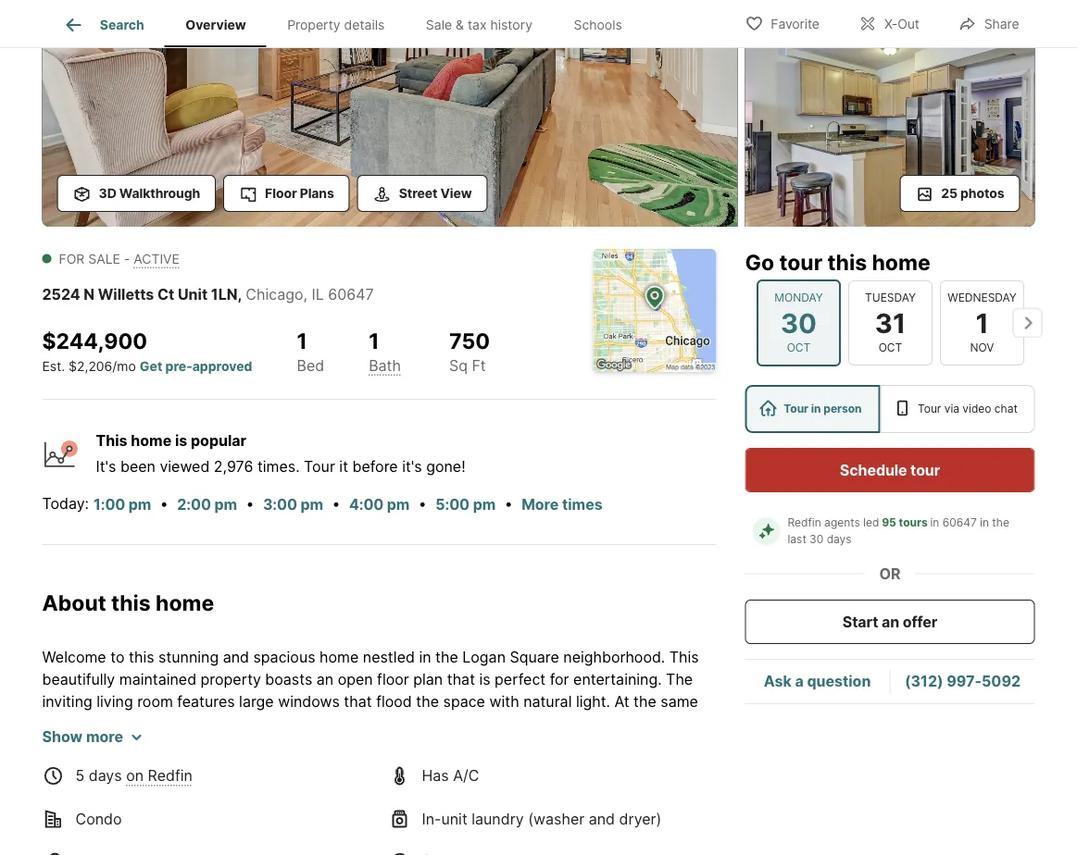 Task type: vqa. For each thing, say whether or not it's contained in the screenshot.
leftmost the Avalon
no



Task type: locate. For each thing, give the bounding box(es) containing it.
0 horizontal spatial offers
[[107, 782, 148, 800]]

0 vertical spatial days
[[827, 533, 852, 546]]

2,976
[[214, 458, 253, 476]]

for up natural
[[550, 671, 569, 689]]

1 horizontal spatial ,
[[303, 285, 307, 303]]

1 horizontal spatial that
[[447, 671, 475, 689]]

tour left it
[[304, 458, 335, 476]]

this left the "your"
[[84, 804, 109, 822]]

30 down monday
[[780, 307, 816, 339]]

• left 4:00
[[332, 495, 340, 513]]

on
[[464, 715, 481, 733], [126, 767, 144, 785]]

1 vertical spatial to
[[243, 760, 257, 778]]

show more button
[[42, 726, 142, 749]]

home up open
[[320, 649, 359, 667]]

0 horizontal spatial an
[[316, 671, 334, 689]]

go tour this home
[[745, 249, 930, 275]]

room
[[137, 693, 173, 711], [144, 715, 180, 733]]

perfect up dream
[[165, 782, 216, 800]]

1 inside 1 bath
[[369, 328, 379, 354]]

1 vertical spatial property
[[42, 782, 103, 800]]

oct for 31
[[878, 341, 902, 355]]

this up it's
[[96, 432, 127, 450]]

1 up the bed
[[297, 328, 307, 354]]

1 horizontal spatial perfect
[[495, 671, 546, 689]]

start an offer
[[843, 613, 937, 631]]

agents
[[824, 516, 860, 530]]

overview
[[185, 17, 246, 33]]

0 vertical spatial the
[[666, 671, 693, 689]]

make
[[42, 804, 80, 822]]

2:00 pm button
[[176, 493, 238, 517]]

comfort,
[[281, 782, 341, 800]]

to right opportunity
[[701, 782, 715, 800]]

1 horizontal spatial 1
[[369, 328, 379, 354]]

2 vertical spatial this
[[654, 760, 683, 778]]

0 horizontal spatial the
[[596, 715, 623, 733]]

list box
[[745, 385, 1035, 433]]

1 inside 1 bed
[[297, 328, 307, 354]]

&
[[456, 17, 464, 33]]

chef's
[[125, 738, 168, 756]]

redfin up last
[[788, 516, 821, 530]]

in inside option
[[811, 402, 821, 416]]

home
[[872, 249, 930, 275], [131, 432, 172, 450], [156, 590, 214, 616], [320, 649, 359, 667]]

to up blend
[[243, 760, 257, 778]]

0 horizontal spatial tour
[[304, 458, 335, 476]]

tour for schedule
[[910, 461, 940, 479]]

is inside this home is popular it's been viewed 2,976 times. tour it before it's gone!
[[175, 432, 187, 450]]

2 horizontal spatial 1
[[975, 307, 988, 339]]

an inside button
[[882, 613, 899, 631]]

time
[[42, 715, 73, 733]]

5
[[75, 767, 84, 785]]

with
[[489, 693, 519, 711], [224, 738, 254, 756]]

floor plans
[[265, 185, 334, 201]]

schools tab
[[553, 3, 643, 47]]

1 vertical spatial on
[[126, 767, 144, 785]]

None button
[[756, 279, 840, 367], [848, 280, 932, 366], [940, 280, 1024, 366], [756, 279, 840, 367], [848, 280, 932, 366], [940, 280, 1024, 366]]

0 horizontal spatial ,
[[238, 285, 242, 303]]

(312) 997-5092 link
[[905, 673, 1021, 691]]

and up long
[[592, 738, 618, 756]]

tour inside button
[[910, 461, 940, 479]]

4:00 pm button
[[348, 493, 411, 517]]

1 vertical spatial for
[[586, 804, 605, 822]]

tour right "schedule"
[[910, 461, 940, 479]]

• left '2:00'
[[160, 495, 168, 513]]

a up the space.
[[113, 738, 121, 756]]

ft
[[472, 357, 486, 375]]

1 horizontal spatial with
[[489, 693, 519, 711]]

is up the space.
[[98, 738, 109, 756]]

1 vertical spatial this
[[669, 649, 699, 667]]

with up chilly
[[489, 693, 519, 711]]

favorite button
[[729, 4, 835, 42]]

details
[[344, 17, 385, 33]]

go
[[745, 249, 774, 275]]

nov
[[970, 341, 994, 355]]

x-out button
[[843, 4, 935, 42]]

oct
[[786, 341, 810, 355], [878, 341, 902, 355]]

spacious
[[253, 649, 315, 667]]

30 right last
[[810, 533, 824, 546]]

this
[[96, 432, 127, 450], [669, 649, 699, 667], [654, 760, 683, 778]]

0 vertical spatial room
[[137, 693, 173, 711]]

offers
[[107, 782, 148, 800], [376, 804, 418, 822]]

1 horizontal spatial oct
[[878, 341, 902, 355]]

times.
[[257, 458, 300, 476]]

about
[[42, 590, 106, 616]]

offers up the "your"
[[107, 782, 148, 800]]

this up opportunity
[[654, 760, 683, 778]]

0 horizontal spatial redfin
[[148, 767, 193, 785]]

room up chef's
[[144, 715, 180, 733]]

2 oct from the left
[[878, 341, 902, 355]]

stainless
[[405, 738, 466, 756]]

sq
[[449, 357, 468, 375]]

on inside welcome to this stunning and spacious home nestled in the logan square neighborhood. this beautifully maintained property boasts an open floor plan that is perfect for entertaining. the inviting living room features large windows that flood the space with natural light. at the same time the living room area is cozy and has a touch of warmth on chilly evenings. the gourmet kitchen is a chef's dream, with granite countertops, stainless steel appliances, and ample storage space. step outside to the outdoor oasis, where you can relax after a long day. this property offers a perfect blend of comfort, style, and functionality. don't miss the opportunity to make this your dream home! a preferred lender offers a reduced interest rate for this listing.
[[464, 715, 481, 733]]

the up kitchen
[[77, 715, 100, 733]]

• left more
[[504, 495, 513, 513]]

0 vertical spatial offers
[[107, 782, 148, 800]]

1 for 1 bed
[[297, 328, 307, 354]]

the up same
[[666, 671, 693, 689]]

oct inside monday 30 oct
[[786, 341, 810, 355]]

photos
[[960, 185, 1004, 201]]

0 vertical spatial to
[[110, 649, 125, 667]]

for
[[59, 251, 85, 267]]

where
[[392, 760, 435, 778]]

bath
[[369, 356, 401, 374]]

favorite
[[771, 16, 820, 32]]

0 horizontal spatial with
[[224, 738, 254, 756]]

1 horizontal spatial tour
[[784, 402, 809, 416]]

,
[[238, 285, 242, 303], [303, 285, 307, 303]]

tour left via in the top of the page
[[918, 402, 941, 416]]

with down cozy
[[224, 738, 254, 756]]

0 horizontal spatial to
[[110, 649, 125, 667]]

pm right '2:00'
[[214, 496, 237, 514]]

tour via video chat
[[918, 402, 1018, 416]]

rate
[[554, 804, 581, 822]]

0 horizontal spatial of
[[263, 782, 277, 800]]

1 up nov
[[975, 307, 988, 339]]

granite
[[258, 738, 307, 756]]

pm right 4:00
[[387, 496, 410, 514]]

1 vertical spatial the
[[596, 715, 623, 733]]

days right 5 at left bottom
[[89, 767, 122, 785]]

today: 1:00 pm • 2:00 pm • 3:00 pm • 4:00 pm • 5:00 pm • more times
[[42, 495, 603, 514]]

2 horizontal spatial tour
[[918, 402, 941, 416]]

that up the space
[[447, 671, 475, 689]]

0 horizontal spatial oct
[[786, 341, 810, 355]]

4 pm from the left
[[387, 496, 410, 514]]

tour up monday
[[779, 249, 822, 275]]

2524 n willetts ct unit 1ln, chicago, il 60647 image
[[42, 0, 738, 227], [745, 17, 1035, 227]]

ask
[[764, 673, 792, 691]]

oct inside tuesday 31 oct
[[878, 341, 902, 355]]

the inside in the last 30 days
[[992, 516, 1009, 530]]

inviting
[[42, 693, 92, 711]]

list box containing tour in person
[[745, 385, 1035, 433]]

is up "viewed"
[[175, 432, 187, 450]]

plan
[[413, 671, 443, 689]]

appliances,
[[509, 738, 588, 756]]

natural
[[523, 693, 572, 711]]

redfin
[[788, 516, 821, 530], [148, 767, 193, 785]]

kitchen
[[42, 738, 93, 756]]

pm right 1:00
[[129, 496, 151, 514]]

pm right 3:00
[[300, 496, 323, 514]]

1 horizontal spatial tour
[[910, 461, 940, 479]]

1 oct from the left
[[786, 341, 810, 355]]

1 horizontal spatial property
[[201, 671, 261, 689]]

tour left person
[[784, 402, 809, 416]]

that down open
[[344, 693, 372, 711]]

tour inside this home is popular it's been viewed 2,976 times. tour it before it's gone!
[[304, 458, 335, 476]]

0 vertical spatial 30
[[780, 307, 816, 339]]

steel
[[471, 738, 504, 756]]

offers left in-
[[376, 804, 418, 822]]

long
[[586, 760, 616, 778]]

an left offer
[[882, 613, 899, 631]]

on redfin link
[[126, 767, 193, 785]]

days down "agents"
[[827, 533, 852, 546]]

750
[[449, 328, 490, 354]]

1 horizontal spatial days
[[827, 533, 852, 546]]

2524
[[42, 285, 80, 303]]

the right tours
[[992, 516, 1009, 530]]

property up features
[[201, 671, 261, 689]]

the down "granite"
[[261, 760, 284, 778]]

home up 'been'
[[131, 432, 172, 450]]

1 horizontal spatial an
[[882, 613, 899, 631]]

ample
[[622, 738, 665, 756]]

living up chef's
[[104, 715, 140, 733]]

60647 right tours
[[943, 516, 977, 530]]

wednesday 1 nov
[[947, 291, 1016, 355]]

1 vertical spatial 30
[[810, 533, 824, 546]]

person
[[824, 402, 862, 416]]

active
[[134, 251, 180, 267]]

1 horizontal spatial to
[[243, 760, 257, 778]]

property down storage at bottom left
[[42, 782, 103, 800]]

more
[[86, 728, 123, 746]]

living up more
[[97, 693, 133, 711]]

after
[[536, 760, 569, 778]]

home inside welcome to this stunning and spacious home nestled in the logan square neighborhood. this beautifully maintained property boasts an open floor plan that is perfect for entertaining. the inviting living room features large windows that flood the space with natural light. at the same time the living room area is cozy and has a touch of warmth on chilly evenings. the gourmet kitchen is a chef's dream, with granite countertops, stainless steel appliances, and ample storage space. step outside to the outdoor oasis, where you can relax after a long day. this property offers a perfect blend of comfort, style, and functionality. don't miss the opportunity to make this your dream home! a preferred lender offers a reduced interest rate for this listing.
[[320, 649, 359, 667]]

4 • from the left
[[418, 495, 427, 513]]

this up same
[[669, 649, 699, 667]]

1 horizontal spatial offers
[[376, 804, 418, 822]]

0 vertical spatial on
[[464, 715, 481, 733]]

1 vertical spatial 60647
[[943, 516, 977, 530]]

0 vertical spatial an
[[882, 613, 899, 631]]

• left 5:00
[[418, 495, 427, 513]]

0 vertical spatial tour
[[779, 249, 822, 275]]

oct down the 31
[[878, 341, 902, 355]]

tour
[[779, 249, 822, 275], [910, 461, 940, 479]]

1 vertical spatial days
[[89, 767, 122, 785]]

the up plan
[[435, 649, 458, 667]]

perfect down square on the bottom of page
[[495, 671, 546, 689]]

1 vertical spatial with
[[224, 738, 254, 756]]

1 horizontal spatial redfin
[[788, 516, 821, 530]]

0 vertical spatial that
[[447, 671, 475, 689]]

1 vertical spatial an
[[316, 671, 334, 689]]

1 bath
[[369, 328, 401, 374]]

chilly
[[485, 715, 521, 733]]

ct
[[157, 285, 174, 303]]

0 horizontal spatial perfect
[[165, 782, 216, 800]]

popular
[[191, 432, 246, 450]]

3d
[[99, 185, 116, 201]]

to right 'welcome'
[[110, 649, 125, 667]]

pm right 5:00
[[473, 496, 496, 514]]

1ln
[[211, 285, 238, 303]]

, left the il
[[303, 285, 307, 303]]

0 horizontal spatial 60647
[[328, 285, 374, 303]]

0 horizontal spatial on
[[126, 767, 144, 785]]

room down maintained
[[137, 693, 173, 711]]

0 horizontal spatial that
[[344, 693, 372, 711]]

for right rate
[[586, 804, 605, 822]]

map entry image
[[593, 249, 716, 372]]

oct for 30
[[786, 341, 810, 355]]

tab list
[[42, 0, 658, 47]]

open
[[338, 671, 373, 689]]

1 up 'bath'
[[369, 328, 379, 354]]

1 vertical spatial that
[[344, 693, 372, 711]]

oct down monday
[[786, 341, 810, 355]]

for sale - active
[[59, 251, 180, 267]]

the down the at
[[596, 715, 623, 733]]

1 horizontal spatial on
[[464, 715, 481, 733]]

preferred
[[259, 804, 324, 822]]

in-
[[422, 810, 441, 828]]

wednesday
[[947, 291, 1016, 304]]

has
[[422, 767, 449, 785]]

gone!
[[426, 458, 465, 476]]

$2,206
[[69, 358, 112, 374]]

0 horizontal spatial for
[[550, 671, 569, 689]]

of down flood at the left of the page
[[388, 715, 402, 733]]

0 vertical spatial for
[[550, 671, 569, 689]]

functionality.
[[417, 782, 507, 800]]

floor
[[377, 671, 409, 689]]

on down the space
[[464, 715, 481, 733]]

• left 3:00
[[246, 495, 254, 513]]

0 vertical spatial of
[[388, 715, 402, 733]]

, left chicago
[[238, 285, 242, 303]]

the
[[992, 516, 1009, 530], [435, 649, 458, 667], [416, 693, 439, 711], [634, 693, 656, 711], [77, 715, 100, 733], [261, 760, 284, 778], [588, 782, 611, 800]]

30 inside monday 30 oct
[[780, 307, 816, 339]]

the
[[666, 671, 693, 689], [596, 715, 623, 733]]

next image
[[1013, 308, 1042, 338]]

this left "listing." on the bottom of page
[[609, 804, 635, 822]]

0 vertical spatial this
[[96, 432, 127, 450]]

0 horizontal spatial tour
[[779, 249, 822, 275]]

60647 right the il
[[328, 285, 374, 303]]

tour for go
[[779, 249, 822, 275]]

of up preferred at the left of the page
[[263, 782, 277, 800]]

redfin up dream
[[148, 767, 193, 785]]

2 horizontal spatial to
[[701, 782, 715, 800]]

condo
[[75, 810, 122, 828]]

a down step
[[152, 782, 160, 800]]

1 vertical spatial tour
[[910, 461, 940, 479]]

2 , from the left
[[303, 285, 307, 303]]

0 horizontal spatial property
[[42, 782, 103, 800]]

an up windows
[[316, 671, 334, 689]]

0 horizontal spatial 1
[[297, 328, 307, 354]]

days inside in the last 30 days
[[827, 533, 852, 546]]

this inside this home is popular it's been viewed 2,976 times. tour it before it's gone!
[[96, 432, 127, 450]]

this home is popular it's been viewed 2,976 times. tour it before it's gone!
[[96, 432, 465, 476]]

on down chef's
[[126, 767, 144, 785]]



Task type: describe. For each thing, give the bounding box(es) containing it.
offer
[[903, 613, 937, 631]]

1 inside wednesday 1 nov
[[975, 307, 988, 339]]

0 vertical spatial with
[[489, 693, 519, 711]]

chat
[[995, 402, 1018, 416]]

lender
[[328, 804, 372, 822]]

an inside welcome to this stunning and spacious home nestled in the logan square neighborhood. this beautifully maintained property boasts an open floor plan that is perfect for entertaining. the inviting living room features large windows that flood the space with natural light. at the same time the living room area is cozy and has a touch of warmth on chilly evenings. the gourmet kitchen is a chef's dream, with granite countertops, stainless steel appliances, and ample storage space. step outside to the outdoor oasis, where you can relax after a long day. this property offers a perfect blend of comfort, style, and functionality. don't miss the opportunity to make this your dream home! a preferred lender offers a reduced interest rate for this listing.
[[316, 671, 334, 689]]

tab list containing search
[[42, 0, 658, 47]]

street view button
[[357, 175, 488, 212]]

30 inside in the last 30 days
[[810, 533, 824, 546]]

it's
[[402, 458, 422, 476]]

(312)
[[905, 673, 943, 691]]

n
[[84, 285, 95, 303]]

has a/c
[[422, 767, 479, 785]]

chicago
[[246, 285, 303, 303]]

1 , from the left
[[238, 285, 242, 303]]

tour for tour via video chat
[[918, 402, 941, 416]]

in inside welcome to this stunning and spacious home nestled in the logan square neighborhood. this beautifully maintained property boasts an open floor plan that is perfect for entertaining. the inviting living room features large windows that flood the space with natural light. at the same time the living room area is cozy and has a touch of warmth on chilly evenings. the gourmet kitchen is a chef's dream, with granite countertops, stainless steel appliances, and ample storage space. step outside to the outdoor oasis, where you can relax after a long day. this property offers a perfect blend of comfort, style, and functionality. don't miss the opportunity to make this your dream home! a preferred lender offers a reduced interest rate for this listing.
[[419, 649, 431, 667]]

more
[[522, 496, 559, 514]]

2 • from the left
[[246, 495, 254, 513]]

1 vertical spatial room
[[144, 715, 180, 733]]

1 • from the left
[[160, 495, 168, 513]]

today:
[[42, 495, 89, 513]]

floor plans button
[[223, 175, 350, 212]]

a left unit
[[422, 804, 430, 822]]

miss
[[552, 782, 584, 800]]

start an offer button
[[745, 600, 1035, 645]]

flood
[[376, 693, 412, 711]]

0 horizontal spatial days
[[89, 767, 122, 785]]

and up "granite"
[[272, 715, 298, 733]]

1 vertical spatial redfin
[[148, 767, 193, 785]]

this up maintained
[[129, 649, 154, 667]]

3 pm from the left
[[300, 496, 323, 514]]

touch
[[344, 715, 384, 733]]

1 vertical spatial living
[[104, 715, 140, 733]]

4:00
[[349, 496, 384, 514]]

3d walkthrough button
[[57, 175, 216, 212]]

1 horizontal spatial 60647
[[943, 516, 977, 530]]

(312) 997-5092
[[905, 673, 1021, 691]]

reduced
[[434, 804, 492, 822]]

sale & tax history tab
[[405, 3, 553, 47]]

has
[[303, 715, 327, 733]]

the right the at
[[634, 693, 656, 711]]

home inside this home is popular it's been viewed 2,976 times. tour it before it's gone!
[[131, 432, 172, 450]]

5 • from the left
[[504, 495, 513, 513]]

schools
[[574, 17, 622, 33]]

area
[[184, 715, 215, 733]]

large
[[239, 693, 274, 711]]

home up stunning
[[156, 590, 214, 616]]

space.
[[100, 760, 146, 778]]

and down where
[[387, 782, 413, 800]]

and right rate
[[589, 810, 615, 828]]

25 photos
[[941, 185, 1004, 201]]

2 vertical spatial to
[[701, 782, 715, 800]]

5092
[[982, 673, 1021, 691]]

5:00
[[436, 496, 470, 514]]

oasis,
[[347, 760, 388, 778]]

property details tab
[[267, 3, 405, 47]]

plans
[[300, 185, 334, 201]]

a right ask
[[795, 673, 804, 691]]

same
[[661, 693, 698, 711]]

$244,900 est. $2,206 /mo get pre-approved
[[42, 328, 252, 374]]

show
[[42, 728, 83, 746]]

1 horizontal spatial the
[[666, 671, 693, 689]]

video
[[963, 402, 991, 416]]

this up tuesday
[[827, 249, 867, 275]]

5 pm from the left
[[473, 496, 496, 514]]

the down plan
[[416, 693, 439, 711]]

outdoor
[[288, 760, 343, 778]]

gourmet
[[627, 715, 686, 733]]

pre-
[[165, 358, 192, 374]]

dream,
[[172, 738, 220, 756]]

0 vertical spatial redfin
[[788, 516, 821, 530]]

a left long
[[574, 760, 582, 778]]

active link
[[134, 251, 180, 267]]

storage
[[42, 760, 96, 778]]

street
[[399, 185, 437, 201]]

property
[[287, 17, 340, 33]]

sale
[[426, 17, 452, 33]]

0 vertical spatial living
[[97, 693, 133, 711]]

approved
[[192, 358, 252, 374]]

1:00 pm button
[[93, 493, 152, 517]]

features
[[177, 693, 235, 711]]

walkthrough
[[119, 185, 200, 201]]

0 vertical spatial perfect
[[495, 671, 546, 689]]

1 horizontal spatial 2524 n willetts ct unit 1ln, chicago, il 60647 image
[[745, 17, 1035, 227]]

1 horizontal spatial of
[[388, 715, 402, 733]]

is down logan on the left bottom of page
[[479, 671, 490, 689]]

tour via video chat option
[[880, 385, 1035, 433]]

1 for 1 bath
[[369, 328, 379, 354]]

1 vertical spatial offers
[[376, 804, 418, 822]]

is right area
[[219, 715, 231, 733]]

31
[[875, 307, 905, 339]]

1 vertical spatial of
[[263, 782, 277, 800]]

the down long
[[588, 782, 611, 800]]

start
[[843, 613, 878, 631]]

laundry
[[472, 810, 524, 828]]

boasts
[[265, 671, 312, 689]]

blend
[[220, 782, 259, 800]]

a right "has" at the bottom left of the page
[[332, 715, 340, 733]]

1 pm from the left
[[129, 496, 151, 514]]

don't
[[511, 782, 548, 800]]

light.
[[576, 693, 610, 711]]

been
[[120, 458, 155, 476]]

and right stunning
[[223, 649, 249, 667]]

in-unit laundry (washer and dryer)
[[422, 810, 662, 828]]

1 horizontal spatial for
[[586, 804, 605, 822]]

interest
[[496, 804, 549, 822]]

search link
[[63, 14, 144, 36]]

dryer)
[[619, 810, 662, 828]]

search
[[100, 17, 144, 33]]

get
[[140, 358, 162, 374]]

it's
[[96, 458, 116, 476]]

2 pm from the left
[[214, 496, 237, 514]]

0 horizontal spatial 2524 n willetts ct unit 1ln, chicago, il 60647 image
[[42, 0, 738, 227]]

a/c
[[453, 767, 479, 785]]

1:00
[[94, 496, 125, 514]]

schedule
[[840, 461, 907, 479]]

0 vertical spatial property
[[201, 671, 261, 689]]

more times link
[[522, 496, 603, 514]]

tour for tour in person
[[784, 402, 809, 416]]

about this home
[[42, 590, 214, 616]]

1 vertical spatial perfect
[[165, 782, 216, 800]]

tax
[[468, 17, 487, 33]]

home up tuesday
[[872, 249, 930, 275]]

3 • from the left
[[332, 495, 340, 513]]

redfin agents led 95 tours in 60647
[[788, 516, 977, 530]]

overview tab
[[165, 3, 267, 47]]

tour in person option
[[745, 385, 880, 433]]

-
[[124, 251, 130, 267]]

relax
[[498, 760, 532, 778]]

this right about
[[111, 590, 151, 616]]

0 vertical spatial 60647
[[328, 285, 374, 303]]

your
[[114, 804, 145, 822]]

last
[[788, 533, 806, 546]]

unit
[[178, 285, 208, 303]]

windows
[[278, 693, 340, 711]]

in inside in the last 30 days
[[980, 516, 989, 530]]

floor
[[265, 185, 297, 201]]



